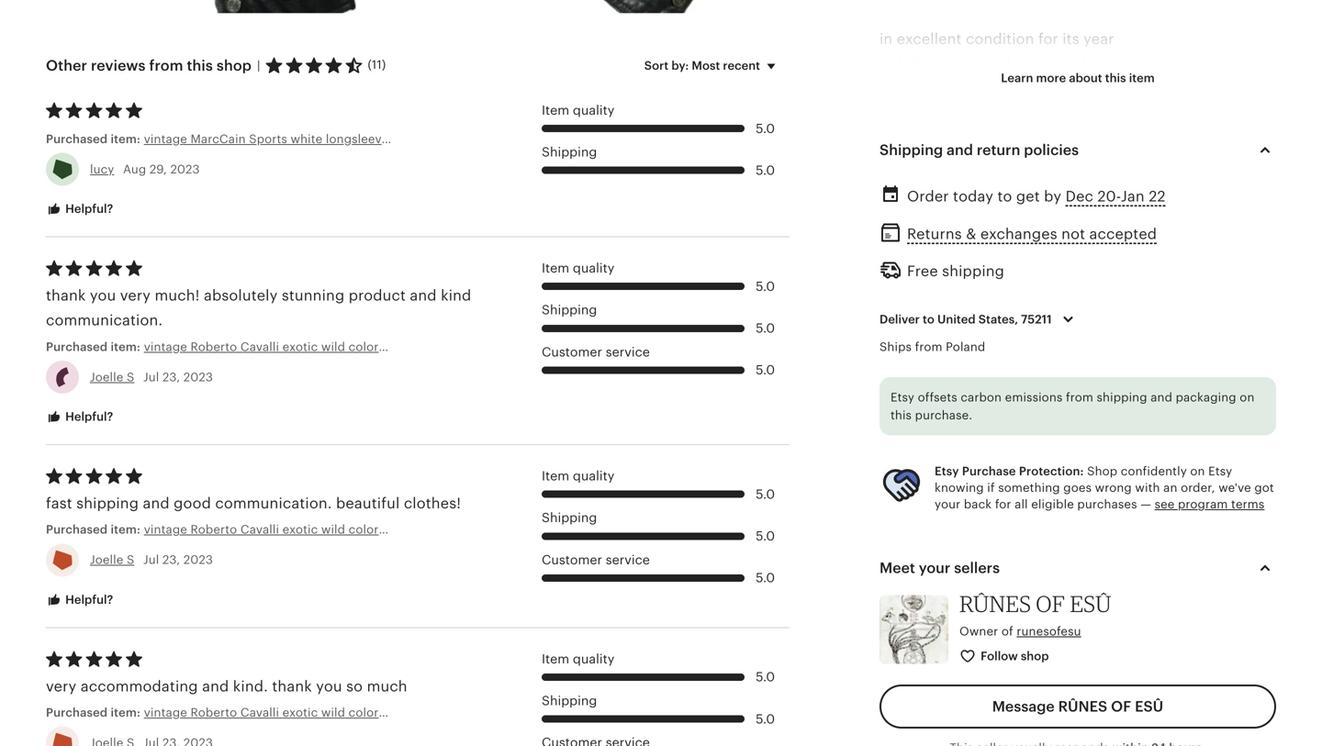 Task type: locate. For each thing, give the bounding box(es) containing it.
1 vertical spatial s
[[127, 553, 134, 567]]

leather
[[1081, 56, 1131, 72]]

1 vertical spatial very
[[46, 678, 77, 695]]

2 item from the top
[[542, 261, 570, 276]]

helpful? for shipping
[[62, 593, 113, 607]]

your down knowing
[[935, 498, 961, 512]]

and left kind
[[410, 287, 437, 304]]

exotic down the very accommodating and kind. thank you so much
[[283, 706, 318, 720]]

2 horizontal spatial this
[[1105, 71, 1126, 85]]

joelle s jul 23, 2023 for and
[[90, 553, 213, 567]]

1 vertical spatial colorful
[[349, 523, 394, 537]]

1 5.0 from the top
[[756, 121, 775, 136]]

much!
[[155, 287, 200, 304]]

9 5.0 from the top
[[756, 671, 775, 685]]

3 helpful? button from the top
[[32, 583, 127, 617]]

see program terms link
[[1155, 498, 1265, 512]]

1 vertical spatial customer
[[542, 553, 602, 567]]

1 vertical spatial joelle s link
[[90, 553, 134, 567]]

shipping up the days
[[1097, 391, 1148, 405]]

0 horizontal spatial you
[[90, 287, 116, 304]]

on inside '- shipping during 3-5 business days after buying - no refunds & returns unless major error on my part, so please be sure before buying - i am not responsible for the package once it has been shipped - in the rare occasion that your order is lost in transit, i will try to resolve the issue with the postal service & may need your assistance. it may take some weeks - please make sure you have the correct address before purchasing'
[[1174, 455, 1192, 472]]

vintage roberto cavalli exotic wild colorful top with link for absolutely
[[144, 339, 445, 355]]

to
[[998, 188, 1012, 205], [923, 313, 935, 326], [932, 580, 946, 596]]

roberto down good
[[191, 523, 237, 537]]

& down transit,
[[1240, 580, 1250, 596]]

item quality for thank you very much! absolutely stunning product and kind communication.
[[542, 261, 615, 276]]

its
[[1063, 31, 1080, 47]]

colorful down much on the bottom of the page
[[349, 706, 394, 720]]

worn
[[932, 305, 968, 322]]

wild for you
[[321, 706, 345, 720]]

0 horizontal spatial esû
[[1070, 590, 1112, 617]]

colorful for clothes!
[[349, 523, 394, 537]]

1 vertical spatial vintage roberto cavalli exotic wild colorful top with link
[[144, 522, 445, 538]]

0 vertical spatial to
[[998, 188, 1012, 205]]

this down dm
[[891, 409, 912, 423]]

colorful for product
[[349, 340, 394, 354]]

rûnes up of
[[960, 590, 1031, 617]]

to left united
[[923, 313, 935, 326]]

2 vertical spatial 2023
[[183, 553, 213, 567]]

colorful down "product"
[[349, 340, 394, 354]]

0 vertical spatial customer
[[542, 345, 602, 359]]

cm right 60
[[960, 230, 983, 247]]

not
[[1062, 226, 1086, 242], [923, 505, 947, 522]]

esû
[[1070, 590, 1112, 617], [1135, 699, 1164, 715]]

2 vertical spatial helpful?
[[62, 593, 113, 607]]

1 vertical spatial not
[[923, 505, 947, 522]]

shipping up refunds
[[889, 430, 951, 447]]

0 vertical spatial helpful?
[[62, 202, 113, 216]]

2 vertical spatial top
[[397, 706, 417, 720]]

3 roberto from the top
[[191, 706, 237, 720]]

vintage roberto cavalli exotic wild colorful top with link down kind.
[[144, 705, 445, 721]]

1 horizontal spatial not
[[1062, 226, 1086, 242]]

2 top from the top
[[397, 523, 417, 537]]

it
[[1073, 605, 1083, 621]]

1 vertical spatial 23,
[[162, 553, 180, 567]]

communication. inside thank you very much! absolutely stunning product and kind communication.
[[46, 312, 163, 329]]

from up 'worldwide' at top right
[[915, 340, 943, 354]]

your inside shop confidently on etsy knowing if something goes wrong with an order, we've got your back for all eligible purchases —
[[935, 498, 961, 512]]

0 horizontal spatial before
[[987, 480, 1034, 497]]

0 horizontal spatial so
[[346, 678, 363, 695]]

customer service for thank you very much! absolutely stunning product and kind communication.
[[542, 345, 650, 359]]

1 item quality from the top
[[542, 103, 615, 118]]

clothes!
[[404, 495, 461, 512]]

1 exotic from the top
[[283, 340, 318, 354]]

for right all
[[1038, 505, 1058, 522]]

0 vertical spatial wild
[[321, 340, 345, 354]]

purchased item: vintage roberto cavalli exotic wild colorful top with for thank
[[46, 706, 445, 720]]

0 horizontal spatial buying
[[1038, 480, 1088, 497]]

29,
[[150, 162, 167, 176]]

from right reviews
[[149, 57, 183, 74]]

3 quality from the top
[[573, 469, 615, 484]]

52
[[930, 255, 947, 272]]

exotic
[[283, 340, 318, 354], [283, 523, 318, 537], [283, 706, 318, 720]]

before down weeks
[[1229, 630, 1276, 646]]

1 horizontal spatial esû
[[1135, 699, 1164, 715]]

need
[[914, 605, 950, 621]]

0 vertical spatial rûnes
[[960, 590, 1031, 617]]

cm
[[978, 155, 1000, 172], [970, 180, 992, 197], [944, 205, 966, 222], [960, 230, 983, 247], [951, 255, 974, 272]]

shipping inside 'etsy offsets carbon emissions from shipping and packaging on this purchase.'
[[1097, 391, 1148, 405]]

3 item quality from the top
[[542, 469, 615, 484]]

joelle for shipping
[[90, 553, 123, 567]]

3 top from the top
[[397, 706, 417, 720]]

0 vertical spatial of
[[1036, 590, 1065, 617]]

(11)
[[368, 58, 386, 72]]

customer service
[[542, 345, 650, 359], [542, 553, 650, 567]]

0 vertical spatial roberto
[[191, 340, 237, 354]]

purchased
[[46, 132, 108, 146], [46, 340, 108, 354], [46, 523, 108, 537], [46, 706, 108, 720]]

poland up tracked
[[946, 340, 986, 354]]

2 vertical spatial &
[[1240, 580, 1250, 596]]

joelle
[[90, 370, 123, 384], [90, 553, 123, 567]]

8 5.0 from the top
[[756, 571, 775, 585]]

lucy aug 29, 2023
[[90, 162, 200, 176]]

see
[[1155, 498, 1175, 512]]

and left kind.
[[202, 678, 229, 695]]

deliver to united states, 75211
[[880, 313, 1052, 326]]

vintage up 29,
[[144, 132, 187, 146]]

and inside 'etsy offsets carbon emissions from shipping and packaging on this purchase.'
[[1151, 391, 1173, 405]]

have
[[1047, 630, 1081, 646]]

2 joelle s link from the top
[[90, 553, 134, 567]]

1 vertical spatial thank
[[272, 678, 312, 695]]

before down the 'etsy purchase protection:'
[[987, 480, 1034, 497]]

may right 'it'
[[1087, 605, 1117, 621]]

am
[[897, 505, 919, 522]]

this left "|"
[[187, 57, 213, 74]]

vintage down good
[[144, 523, 187, 537]]

0 vertical spatial purchased item: vintage roberto cavalli exotic wild colorful top with
[[46, 340, 445, 354]]

fast
[[46, 495, 72, 512]]

0 horizontal spatial of
[[1036, 590, 1065, 617]]

0 vertical spatial 23,
[[162, 370, 180, 384]]

for
[[1039, 31, 1059, 47], [1174, 355, 1194, 372], [933, 380, 953, 397], [995, 498, 1012, 512], [1038, 505, 1058, 522]]

2 purchased item: vintage roberto cavalli exotic wild colorful top with from the top
[[46, 523, 445, 537]]

0 horizontal spatial thank
[[46, 287, 86, 304]]

quality for fast shipping and good communication. beautiful clothes!
[[573, 469, 615, 484]]

policies
[[1024, 142, 1079, 158]]

2 joelle s jul 23, 2023 from the top
[[90, 553, 213, 567]]

1 vertical spatial 2023
[[183, 370, 213, 384]]

2023 down good
[[183, 553, 213, 567]]

0 vertical spatial communication.
[[46, 312, 163, 329]]

0 horizontal spatial etsy
[[891, 391, 915, 405]]

quality for thank you very much! absolutely stunning product and kind communication.
[[573, 261, 615, 276]]

2 cavalli from the top
[[240, 523, 279, 537]]

try
[[908, 580, 928, 596]]

communication. right good
[[215, 495, 332, 512]]

1 jul from the top
[[143, 370, 159, 384]]

in inside in excellent condition for its year old distressed look genuine leather
[[880, 31, 893, 47]]

i
[[889, 505, 893, 522], [1263, 555, 1267, 572]]

0 horizontal spatial be
[[910, 305, 928, 322]]

of down correct
[[1111, 699, 1132, 715]]

customer for thank you very much! absolutely stunning product and kind communication.
[[542, 345, 602, 359]]

0 horizontal spatial this
[[187, 57, 213, 74]]

2 vertical spatial wild
[[321, 706, 345, 720]]

thank inside thank you very much! absolutely stunning product and kind communication.
[[46, 287, 86, 304]]

confidently
[[1121, 464, 1187, 478]]

esû right issue
[[1070, 590, 1112, 617]]

2 quality from the top
[[573, 261, 615, 276]]

3 cavalli from the top
[[240, 706, 279, 720]]

1 vertical spatial to
[[923, 313, 935, 326]]

exotic down stunning
[[283, 340, 318, 354]]

top down much on the bottom of the page
[[397, 706, 417, 720]]

23, for good
[[162, 553, 180, 567]]

2 vintage roberto cavalli exotic wild colorful top with link from the top
[[144, 522, 445, 538]]

goes
[[1064, 481, 1092, 495]]

communication. down much!
[[46, 312, 163, 329]]

2 customer service from the top
[[542, 553, 650, 567]]

with inside '- shipping during 3-5 business days after buying - no refunds & returns unless major error on my part, so please be sure before buying - i am not responsible for the package once it has been shipped - in the rare occasion that your order is lost in transit, i will try to resolve the issue with the postal service & may need your assistance. it may take some weeks - please make sure you have the correct address before purchasing'
[[1074, 580, 1105, 596]]

sure up back
[[953, 480, 983, 497]]

- up the will
[[880, 555, 885, 572]]

2 horizontal spatial etsy
[[1209, 464, 1233, 478]]

so up got
[[1260, 455, 1276, 472]]

from up business
[[1066, 391, 1094, 405]]

1 vertical spatial be
[[930, 480, 949, 497]]

2023 for much!
[[183, 370, 213, 384]]

in excellent condition for its year old distressed look genuine leather
[[880, 31, 1131, 72]]

your up try at the right
[[919, 560, 951, 577]]

2 jul from the top
[[143, 553, 159, 567]]

meet
[[880, 560, 915, 577]]

0 horizontal spatial shop
[[217, 57, 252, 74]]

buying up eligible
[[1038, 480, 1088, 497]]

0 vertical spatial top
[[397, 340, 417, 354]]

0 vertical spatial jul
[[143, 370, 159, 384]]

colorful down beautiful
[[349, 523, 394, 537]]

on left my
[[1174, 455, 1192, 472]]

quality
[[573, 103, 615, 118], [573, 261, 615, 276], [573, 469, 615, 484], [573, 652, 615, 667]]

1 joelle from the top
[[90, 370, 123, 384]]

cavalli down thank you very much! absolutely stunning product and kind communication.
[[240, 340, 279, 354]]

purchased item: vintage roberto cavalli exotic wild colorful top with for absolutely
[[46, 340, 445, 354]]

1 vertical spatial i
[[1263, 555, 1267, 572]]

pit
[[924, 180, 943, 197]]

- down dm
[[880, 430, 885, 447]]

offsets
[[918, 391, 958, 405]]

colorful
[[349, 340, 394, 354], [349, 523, 394, 537], [349, 706, 394, 720]]

vintage down much!
[[144, 340, 187, 354]]

0 vertical spatial before
[[987, 480, 1034, 497]]

1 vertical spatial roberto
[[191, 523, 237, 537]]

1 vintage from the top
[[144, 132, 187, 146]]

1 vertical spatial top
[[397, 523, 417, 537]]

responsible
[[951, 505, 1034, 522]]

40
[[954, 155, 974, 172]]

0 vertical spatial sure
[[953, 480, 983, 497]]

1 vertical spatial cavalli
[[240, 523, 279, 537]]

0 vertical spatial customer service
[[542, 345, 650, 359]]

oversized
[[992, 305, 1060, 322]]

worldwide tracked shipping from poland for 3 eur dm me for any questions
[[880, 355, 1235, 397]]

etsy inside 'etsy offsets carbon emissions from shipping and packaging on this purchase.'
[[891, 391, 915, 405]]

helpful? for you
[[62, 410, 113, 424]]

2 item: from the top
[[111, 340, 140, 354]]

purchased item: vintage roberto cavalli exotic wild colorful top with for communication.
[[46, 523, 445, 537]]

roberto down the very accommodating and kind. thank you so much
[[191, 706, 237, 720]]

2 5.0 from the top
[[756, 163, 775, 178]]

2 exotic from the top
[[283, 523, 318, 537]]

rûnes of esû image
[[880, 595, 949, 664]]

vintage roberto cavalli exotic wild colorful top with link down thank you very much! absolutely stunning product and kind communication.
[[144, 339, 445, 355]]

1 vertical spatial customer service
[[542, 553, 650, 567]]

1 joelle s jul 23, 2023 from the top
[[90, 370, 213, 384]]

1 horizontal spatial buying
[[1176, 430, 1225, 447]]

item for thank you very much! absolutely stunning product and kind communication.
[[542, 261, 570, 276]]

pit-
[[880, 180, 904, 197]]

2 s from the top
[[127, 553, 134, 567]]

you left much on the bottom of the page
[[316, 678, 342, 695]]

1 item: from the top
[[111, 132, 140, 146]]

1 purchased item: vintage roberto cavalli exotic wild colorful top with from the top
[[46, 340, 445, 354]]

0 vertical spatial be
[[910, 305, 928, 322]]

may
[[880, 605, 910, 621], [1087, 605, 1117, 621]]

2 purchased from the top
[[46, 340, 108, 354]]

shipping down 60
[[942, 263, 1005, 279]]

sleeves
[[880, 230, 932, 247]]

2 wild from the top
[[321, 523, 345, 537]]

the down order
[[1109, 580, 1132, 596]]

1 colorful from the top
[[349, 340, 394, 354]]

1 vertical spatial you
[[1017, 630, 1043, 646]]

3 purchased item: vintage roberto cavalli exotic wild colorful top with from the top
[[46, 706, 445, 720]]

0 vertical spatial not
[[1062, 226, 1086, 242]]

1 joelle s link from the top
[[90, 370, 134, 384]]

the up try at the right
[[906, 555, 930, 572]]

1 may from the left
[[880, 605, 910, 621]]

vintage roberto cavalli exotic wild colorful top with link down fast shipping and good communication. beautiful clothes!
[[144, 522, 445, 538]]

4 item quality from the top
[[542, 652, 615, 667]]

3 item from the top
[[542, 469, 570, 484]]

item: for shipping
[[111, 523, 140, 537]]

1 top from the top
[[397, 340, 417, 354]]

poland left 3
[[1121, 355, 1170, 372]]

top down "product"
[[397, 340, 417, 354]]

4 item: from the top
[[111, 706, 140, 720]]

etsy for etsy purchase protection:
[[935, 464, 959, 478]]

1 horizontal spatial very
[[120, 287, 151, 304]]

0 vertical spatial colorful
[[349, 340, 394, 354]]

3 wild from the top
[[321, 706, 345, 720]]

on up the "order,"
[[1190, 464, 1205, 478]]

purchasing
[[880, 655, 960, 671]]

1 vertical spatial jul
[[143, 553, 159, 567]]

0 vertical spatial vintage roberto cavalli exotic wild colorful top with link
[[144, 339, 445, 355]]

2023
[[170, 162, 200, 176], [183, 370, 213, 384], [183, 553, 213, 567]]

3 exotic from the top
[[283, 706, 318, 720]]

cm right 44
[[944, 205, 966, 222]]

the up the assistance.
[[1006, 580, 1029, 596]]

- left no
[[880, 455, 885, 472]]

5 5.0 from the top
[[756, 363, 775, 377]]

top for product
[[397, 340, 417, 354]]

worldwide
[[880, 355, 954, 372]]

1 customer service from the top
[[542, 345, 650, 359]]

1 horizontal spatial may
[[1087, 605, 1117, 621]]

2 vertical spatial vintage roberto cavalli exotic wild colorful top with link
[[144, 705, 445, 721]]

roberto for good
[[191, 523, 237, 537]]

etsy left offsets
[[891, 391, 915, 405]]

10 5.0 from the top
[[756, 712, 775, 727]]

0 vertical spatial poland
[[946, 340, 986, 354]]

2 helpful? button from the top
[[32, 400, 127, 434]]

jan
[[1121, 188, 1145, 205]]

& right 60
[[966, 226, 977, 242]]

and left good
[[143, 495, 170, 512]]

1 vertical spatial helpful?
[[62, 410, 113, 424]]

so inside '- shipping during 3-5 business days after buying - no refunds & returns unless major error on my part, so please be sure before buying - i am not responsible for the package once it has been shipped - in the rare occasion that your order is lost in transit, i will try to resolve the issue with the postal service & may need your assistance. it may take some weeks - please make sure you have the correct address before purchasing'
[[1260, 455, 1276, 472]]

1 purchased from the top
[[46, 132, 108, 146]]

purchased item: vintage roberto cavalli exotic wild colorful top with down kind.
[[46, 706, 445, 720]]

5.0
[[756, 121, 775, 136], [756, 163, 775, 178], [756, 280, 775, 294], [756, 321, 775, 336], [756, 363, 775, 377], [756, 488, 775, 502], [756, 529, 775, 544], [756, 571, 775, 585], [756, 671, 775, 685], [756, 712, 775, 727]]

2 vertical spatial cavalli
[[240, 706, 279, 720]]

0 vertical spatial 2023
[[170, 162, 200, 176]]

sort by: most recent button
[[631, 46, 796, 85]]

1 horizontal spatial etsy
[[935, 464, 959, 478]]

you inside '- shipping during 3-5 business days after buying - no refunds & returns unless major error on my part, so please be sure before buying - i am not responsible for the package once it has been shipped - in the rare occasion that your order is lost in transit, i will try to resolve the issue with the postal service & may need your assistance. it may take some weeks - please make sure you have the correct address before purchasing'
[[1017, 630, 1043, 646]]

rûnes right message
[[1058, 699, 1108, 715]]

cavalli down fast shipping and good communication. beautiful clothes!
[[240, 523, 279, 537]]

cavalli for absolutely
[[240, 340, 279, 354]]

for left all
[[995, 498, 1012, 512]]

esû down correct
[[1135, 699, 1164, 715]]

transit,
[[1209, 555, 1259, 572]]

2 item quality from the top
[[542, 261, 615, 276]]

kind
[[441, 287, 471, 304]]

service inside '- shipping during 3-5 business days after buying - no refunds & returns unless major error on my part, so please be sure before buying - i am not responsible for the package once it has been shipped - in the rare occasion that your order is lost in transit, i will try to resolve the issue with the postal service & may need your assistance. it may take some weeks - please make sure you have the correct address before purchasing'
[[1184, 580, 1236, 596]]

0 horizontal spatial communication.
[[46, 312, 163, 329]]

shipping inside '- shipping during 3-5 business days after buying - no refunds & returns unless major error on my part, so please be sure before buying - i am not responsible for the package once it has been shipped - in the rare occasion that your order is lost in transit, i will try to resolve the issue with the postal service & may need your assistance. it may take some weeks - please make sure you have the correct address before purchasing'
[[889, 430, 951, 447]]

1 horizontal spatial rûnes
[[1058, 699, 1108, 715]]

shipping up the questions
[[1017, 355, 1079, 372]]

purchased item: vintage roberto cavalli exotic wild colorful top with down thank you very much! absolutely stunning product and kind communication.
[[46, 340, 445, 354]]

i left am
[[889, 505, 893, 522]]

1 vertical spatial esû
[[1135, 699, 1164, 715]]

- up purchasing
[[880, 630, 885, 646]]

-
[[880, 430, 885, 447], [880, 455, 885, 472], [880, 505, 885, 522], [880, 555, 885, 572], [880, 630, 885, 646]]

shop down runesofesu on the bottom of the page
[[1021, 650, 1049, 664]]

1 customer from the top
[[542, 345, 602, 359]]

ships from poland
[[880, 340, 986, 354]]

for left its
[[1039, 31, 1059, 47]]

3 helpful? from the top
[[62, 593, 113, 607]]

from inside 'etsy offsets carbon emissions from shipping and packaging on this purchase.'
[[1066, 391, 1094, 405]]

4 quality from the top
[[573, 652, 615, 667]]

2 vertical spatial to
[[932, 580, 946, 596]]

1 cavalli from the top
[[240, 340, 279, 354]]

1 roberto from the top
[[191, 340, 237, 354]]

be right can
[[910, 305, 928, 322]]

of inside rûnes of esû owner of runesofesu
[[1036, 590, 1065, 617]]

2 helpful? from the top
[[62, 410, 113, 424]]

0 horizontal spatial not
[[923, 505, 947, 522]]

item
[[1129, 71, 1155, 85]]

shipping right the fast
[[76, 495, 139, 512]]

will
[[880, 580, 904, 596]]

on
[[1240, 391, 1255, 405], [1174, 455, 1192, 472], [1190, 464, 1205, 478]]

1 horizontal spatial this
[[891, 409, 912, 423]]

23, down much!
[[162, 370, 180, 384]]

2 roberto from the top
[[191, 523, 237, 537]]

weeks
[[1198, 605, 1242, 621]]

2 - from the top
[[880, 455, 885, 472]]

may down the will
[[880, 605, 910, 621]]

not right am
[[923, 505, 947, 522]]

exotic for communication.
[[283, 523, 318, 537]]

so left much on the bottom of the page
[[346, 678, 363, 695]]

not down dec
[[1062, 226, 1086, 242]]

joelle s jul 23, 2023 down much!
[[90, 370, 213, 384]]

service for thank you very much! absolutely stunning product and kind communication.
[[606, 345, 650, 359]]

1 vertical spatial wild
[[321, 523, 345, 537]]

thank
[[46, 287, 86, 304], [272, 678, 312, 695]]

colorful for so
[[349, 706, 394, 720]]

s for very
[[127, 370, 134, 384]]

helpful?
[[62, 202, 113, 216], [62, 410, 113, 424], [62, 593, 113, 607]]

this inside dropdown button
[[1105, 71, 1126, 85]]

not inside '- shipping during 3-5 business days after buying - no refunds & returns unless major error on my part, so please be sure before buying - i am not responsible for the package once it has been shipped - in the rare occasion that your order is lost in transit, i will try to resolve the issue with the postal service & may need your assistance. it may take some weeks - please make sure you have the correct address before purchasing'
[[923, 505, 947, 522]]

error
[[1135, 455, 1170, 472]]

2 vertical spatial roberto
[[191, 706, 237, 720]]

3 purchased from the top
[[46, 523, 108, 537]]

4 vintage from the top
[[144, 706, 187, 720]]

free
[[907, 263, 938, 279]]

to left get
[[998, 188, 1012, 205]]

joelle s link for you
[[90, 370, 134, 384]]

2 joelle from the top
[[90, 553, 123, 567]]

from inside worldwide tracked shipping from poland for 3 eur dm me for any questions
[[1083, 355, 1117, 372]]

etsy up we've
[[1209, 464, 1233, 478]]

please down no
[[880, 480, 926, 497]]

5
[[1021, 430, 1030, 447]]

exotic for thank
[[283, 706, 318, 720]]

absolutely
[[204, 287, 278, 304]]

shipping
[[942, 263, 1005, 279], [1017, 355, 1079, 372], [1097, 391, 1148, 405], [889, 430, 951, 447], [76, 495, 139, 512]]

1 vertical spatial rûnes
[[1058, 699, 1108, 715]]

3 item: from the top
[[111, 523, 140, 537]]

1 23, from the top
[[162, 370, 180, 384]]

order,
[[1181, 481, 1215, 495]]

0 vertical spatial so
[[1260, 455, 1276, 472]]

1 horizontal spatial shop
[[1021, 650, 1049, 664]]

2 colorful from the top
[[349, 523, 394, 537]]

occasion
[[966, 555, 1031, 572]]

4 purchased from the top
[[46, 706, 108, 720]]

jul for and
[[143, 553, 159, 567]]

1 vertical spatial service
[[606, 553, 650, 567]]

carbon
[[961, 391, 1002, 405]]

vintage for shipping
[[144, 523, 187, 537]]

purchased for thank
[[46, 340, 108, 354]]

you
[[90, 287, 116, 304], [1017, 630, 1043, 646], [316, 678, 342, 695]]

3 vintage from the top
[[144, 523, 187, 537]]

you right of
[[1017, 630, 1043, 646]]

buying up my
[[1176, 430, 1225, 447]]

2 horizontal spatial you
[[1017, 630, 1043, 646]]

vintage for accommodating
[[144, 706, 187, 720]]

1 wild from the top
[[321, 340, 345, 354]]

assistance.
[[990, 605, 1069, 621]]

44
[[921, 205, 940, 222]]

we've
[[1219, 481, 1251, 495]]

2023 right 29,
[[170, 162, 200, 176]]

0 vertical spatial service
[[606, 345, 650, 359]]

and left 'return'
[[947, 142, 973, 158]]

from up 'etsy offsets carbon emissions from shipping and packaging on this purchase.'
[[1083, 355, 1117, 372]]

for inside in excellent condition for its year old distressed look genuine leather
[[1039, 31, 1059, 47]]

etsy for etsy offsets carbon emissions from shipping and packaging on this purchase.
[[891, 391, 915, 405]]

fast shipping and good communication. beautiful clothes!
[[46, 495, 461, 512]]

1 s from the top
[[127, 370, 134, 384]]

to inside dropdown button
[[923, 313, 935, 326]]

0 horizontal spatial i
[[889, 505, 893, 522]]

some
[[1155, 605, 1194, 621]]

2 vertical spatial purchased item: vintage roberto cavalli exotic wild colorful top with
[[46, 706, 445, 720]]

s for and
[[127, 553, 134, 567]]

0 vertical spatial s
[[127, 370, 134, 384]]

1 vertical spatial joelle s jul 23, 2023
[[90, 553, 213, 567]]

meet your sellers
[[880, 560, 1000, 577]]

0 vertical spatial &
[[966, 226, 977, 242]]

1 horizontal spatial so
[[1260, 455, 1276, 472]]

2023 down much!
[[183, 370, 213, 384]]

1 vertical spatial poland
[[1121, 355, 1170, 372]]

program
[[1178, 498, 1228, 512]]

0 vertical spatial joelle s jul 23, 2023
[[90, 370, 213, 384]]

2 23, from the top
[[162, 553, 180, 567]]

of up runesofesu on the bottom of the page
[[1036, 590, 1065, 617]]

1 helpful? button from the top
[[32, 192, 127, 226]]

before
[[987, 480, 1034, 497], [1229, 630, 1276, 646]]

1 vintage roberto cavalli exotic wild colorful top with link from the top
[[144, 339, 445, 355]]

the down goes
[[1062, 505, 1086, 522]]

my
[[1196, 455, 1218, 472]]

3 vintage roberto cavalli exotic wild colorful top with link from the top
[[144, 705, 445, 721]]

1 vertical spatial purchased item: vintage roberto cavalli exotic wild colorful top with
[[46, 523, 445, 537]]

1 vertical spatial communication.
[[215, 495, 332, 512]]

0 vertical spatial esû
[[1070, 590, 1112, 617]]

roberto for much!
[[191, 340, 237, 354]]

4 item from the top
[[542, 652, 570, 667]]

2 vintage from the top
[[144, 340, 187, 354]]

vintage down accommodating
[[144, 706, 187, 720]]

shop left "|"
[[217, 57, 252, 74]]

2 vertical spatial service
[[1184, 580, 1236, 596]]

you left much!
[[90, 287, 116, 304]]

3 colorful from the top
[[349, 706, 394, 720]]

joelle s jul 23, 2023 down good
[[90, 553, 213, 567]]

2 vertical spatial exotic
[[283, 706, 318, 720]]

2 customer from the top
[[542, 553, 602, 567]]

this for shop
[[187, 57, 213, 74]]



Task type: vqa. For each thing, say whether or not it's contained in the screenshot.
Refillable to the bottom
no



Task type: describe. For each thing, give the bounding box(es) containing it.
as
[[972, 305, 988, 322]]

1 horizontal spatial thank
[[272, 678, 312, 695]]

—
[[1141, 498, 1152, 512]]

unless
[[1040, 455, 1086, 472]]

corset
[[492, 132, 528, 146]]

purchases
[[1078, 498, 1137, 512]]

item for fast shipping and good communication. beautiful clothes!
[[542, 469, 570, 484]]

joelle for you
[[90, 370, 123, 384]]

top for so
[[397, 706, 417, 720]]

item quality for fast shipping and good communication. beautiful clothes!
[[542, 469, 615, 484]]

23, for much!
[[162, 370, 180, 384]]

message
[[992, 699, 1055, 715]]

to inside '- shipping during 3-5 business days after buying - no refunds & returns unless major error on my part, so please be sure before buying - i am not responsible for the package once it has been shipped - in the rare occasion that your order is lost in transit, i will try to resolve the issue with the postal service & may need your assistance. it may take some weeks - please make sure you have the correct address before purchasing'
[[932, 580, 946, 596]]

quality for very accommodating and kind. thank you so much
[[573, 652, 615, 667]]

20-
[[1098, 188, 1121, 205]]

product
[[349, 287, 406, 304]]

joelle s jul 23, 2023 for very
[[90, 370, 213, 384]]

esû inside "button"
[[1135, 699, 1164, 715]]

and inside dropdown button
[[947, 142, 973, 158]]

3 5.0 from the top
[[756, 280, 775, 294]]

other reviews from this shop
[[46, 57, 252, 74]]

days
[[1101, 430, 1134, 447]]

22
[[1149, 188, 1166, 205]]

with inside shop confidently on etsy knowing if something goes wrong with an order, we've got your back for all eligible purchases —
[[1135, 481, 1160, 495]]

any
[[958, 380, 983, 397]]

deliver to united states, 75211 button
[[866, 300, 1093, 339]]

learn
[[1001, 71, 1033, 85]]

helpful? button for fast
[[32, 583, 127, 617]]

poland inside worldwide tracked shipping from poland for 3 eur dm me for any questions
[[1121, 355, 1170, 372]]

shoulders 40 cm pit-to-pit 46 cm waist 44 cm sleeves 60 cm length 52 cm
[[880, 155, 1000, 272]]

not inside 'button'
[[1062, 226, 1086, 242]]

ships
[[880, 340, 912, 354]]

cm right the 52
[[951, 255, 974, 272]]

shipping for thank you very much! absolutely stunning product and kind communication.
[[542, 303, 597, 317]]

recent
[[723, 59, 760, 72]]

esû inside rûnes of esû owner of runesofesu
[[1070, 590, 1112, 617]]

cavalli for communication.
[[240, 523, 279, 537]]

much
[[367, 678, 407, 695]]

dec 20-jan 22 button
[[1066, 183, 1166, 210]]

part,
[[1222, 455, 1256, 472]]

customer service for fast shipping and good communication. beautiful clothes!
[[542, 553, 650, 567]]

60
[[937, 230, 956, 247]]

etsy inside shop confidently on etsy knowing if something goes wrong with an order, we've got your back for all eligible purchases —
[[1209, 464, 1233, 478]]

0 vertical spatial please
[[880, 480, 926, 497]]

2023 for good
[[183, 553, 213, 567]]

once
[[1155, 505, 1190, 522]]

of inside "button"
[[1111, 699, 1132, 715]]

shoulders
[[880, 155, 950, 172]]

6 5.0 from the top
[[756, 488, 775, 502]]

business
[[1034, 430, 1097, 447]]

purchased item: vintage marccain sports white longsleeve \ unique graphic corset print
[[46, 132, 559, 146]]

1 item from the top
[[542, 103, 570, 118]]

back
[[964, 498, 992, 512]]

shipping for very accommodating and kind. thank you so much
[[542, 694, 597, 708]]

and inside thank you very much! absolutely stunning product and kind communication.
[[410, 287, 437, 304]]

0 vertical spatial i
[[889, 505, 893, 522]]

purchased for fast
[[46, 523, 108, 537]]

been
[[1237, 505, 1273, 522]]

item for very accommodating and kind. thank you so much
[[542, 652, 570, 667]]

this inside 'etsy offsets carbon emissions from shipping and packaging on this purchase.'
[[891, 409, 912, 423]]

1 horizontal spatial i
[[1263, 555, 1267, 572]]

very accommodating and kind. thank you so much
[[46, 678, 407, 695]]

by
[[1044, 188, 1062, 205]]

4 5.0 from the top
[[756, 321, 775, 336]]

distressed
[[907, 56, 980, 72]]

very inside thank you very much! absolutely stunning product and kind communication.
[[120, 287, 151, 304]]

dm
[[880, 380, 903, 397]]

you inside thank you very much! absolutely stunning product and kind communication.
[[90, 287, 116, 304]]

returns & exchanges not accepted
[[907, 226, 1157, 242]]

joelle s link for shipping
[[90, 553, 134, 567]]

length
[[880, 255, 926, 272]]

other
[[46, 57, 87, 74]]

has
[[1208, 505, 1233, 522]]

terms
[[1231, 498, 1265, 512]]

3-
[[1007, 430, 1021, 447]]

returns & exchanges not accepted button
[[907, 221, 1157, 248]]

united
[[938, 313, 976, 326]]

protection:
[[1019, 464, 1084, 478]]

wild for beautiful
[[321, 523, 345, 537]]

7 5.0 from the top
[[756, 529, 775, 544]]

that
[[1035, 555, 1063, 572]]

service for fast shipping and good communication. beautiful clothes!
[[606, 553, 650, 567]]

emissions
[[1005, 391, 1063, 405]]

about
[[1069, 71, 1102, 85]]

0 horizontal spatial very
[[46, 678, 77, 695]]

3 - from the top
[[880, 505, 885, 522]]

thank you very much! absolutely stunning product and kind communication.
[[46, 287, 471, 329]]

old
[[880, 56, 903, 72]]

1 horizontal spatial you
[[316, 678, 342, 695]]

for left 3
[[1174, 355, 1194, 372]]

shipping for fast shipping and good communication. beautiful clothes!
[[542, 511, 597, 525]]

1 helpful? from the top
[[62, 202, 113, 216]]

major
[[1090, 455, 1131, 472]]

1 vertical spatial buying
[[1038, 480, 1088, 497]]

with for very accommodating and kind. thank you so much
[[420, 706, 445, 720]]

top for clothes!
[[397, 523, 417, 537]]

beautiful
[[336, 495, 400, 512]]

correct
[[1112, 630, 1164, 646]]

in up the will
[[889, 555, 902, 572]]

shipping and return policies
[[880, 142, 1079, 158]]

5 - from the top
[[880, 630, 885, 646]]

in right lost on the bottom right of the page
[[1192, 555, 1205, 572]]

cm right 40
[[978, 155, 1000, 172]]

with for thank you very much! absolutely stunning product and kind communication.
[[420, 340, 445, 354]]

can
[[880, 305, 906, 322]]

4 - from the top
[[880, 555, 885, 572]]

order
[[1103, 555, 1142, 572]]

item: for accommodating
[[111, 706, 140, 720]]

is
[[1146, 555, 1157, 572]]

the right have
[[1085, 630, 1108, 646]]

be inside '- shipping during 3-5 business days after buying - no refunds & returns unless major error on my part, so please be sure before buying - i am not responsible for the package once it has been shipped - in the rare occasion that your order is lost in transit, i will try to resolve the issue with the postal service & may need your assistance. it may take some weeks - please make sure you have the correct address before purchasing'
[[930, 480, 949, 497]]

for right me
[[933, 380, 953, 397]]

jul for very
[[143, 370, 159, 384]]

rare
[[934, 555, 962, 572]]

1 vertical spatial please
[[889, 630, 936, 646]]

vintage roberto cavalli exotic wild colorful top with link for communication.
[[144, 522, 445, 538]]

sports
[[249, 132, 287, 146]]

follow shop
[[981, 650, 1049, 664]]

0 vertical spatial shop
[[217, 57, 252, 74]]

wrong
[[1095, 481, 1132, 495]]

1 horizontal spatial communication.
[[215, 495, 332, 512]]

of
[[1002, 625, 1014, 639]]

sellers
[[954, 560, 1000, 577]]

shipping inside worldwide tracked shipping from poland for 3 eur dm me for any questions
[[1017, 355, 1079, 372]]

75211
[[1021, 313, 1052, 326]]

make
[[940, 630, 978, 646]]

1 vertical spatial &
[[970, 455, 981, 472]]

states,
[[979, 313, 1018, 326]]

vintage roberto cavalli exotic wild colorful top with link for thank
[[144, 705, 445, 721]]

customer for fast shipping and good communication. beautiful clothes!
[[542, 553, 602, 567]]

1 vertical spatial sure
[[982, 630, 1013, 646]]

& inside 'button'
[[966, 226, 977, 242]]

rûnes inside "button"
[[1058, 699, 1108, 715]]

lost
[[1161, 555, 1188, 572]]

refunds
[[911, 455, 966, 472]]

shipping and return policies button
[[863, 128, 1293, 172]]

2 may from the left
[[1087, 605, 1117, 621]]

purchased for very
[[46, 706, 108, 720]]

shipping inside dropdown button
[[880, 142, 943, 158]]

shop confidently on etsy knowing if something goes wrong with an order, we've got your back for all eligible purchases —
[[935, 464, 1274, 512]]

learn more about this item button
[[987, 62, 1169, 95]]

cm right 46
[[970, 180, 992, 197]]

wild for stunning
[[321, 340, 345, 354]]

on inside 'etsy offsets carbon emissions from shipping and packaging on this purchase.'
[[1240, 391, 1255, 405]]

your inside meet your sellers dropdown button
[[919, 560, 951, 577]]

sort
[[644, 59, 669, 72]]

helpful? button for thank
[[32, 400, 127, 434]]

your up owner
[[954, 605, 986, 621]]

rûnes of esû owner of runesofesu
[[960, 590, 1112, 639]]

shipping for free shipping
[[942, 263, 1005, 279]]

no
[[889, 455, 907, 472]]

unique
[[400, 132, 440, 146]]

1 quality from the top
[[573, 103, 615, 118]]

for inside shop confidently on etsy knowing if something goes wrong with an order, we've got your back for all eligible purchases —
[[995, 498, 1012, 512]]

roberto for kind.
[[191, 706, 237, 720]]

most
[[692, 59, 720, 72]]

exotic for absolutely
[[283, 340, 318, 354]]

tracked
[[959, 355, 1013, 372]]

issue
[[1033, 580, 1070, 596]]

eur
[[1211, 355, 1235, 372]]

for inside '- shipping during 3-5 business days after buying - no refunds & returns unless major error on my part, so please be sure before buying - i am not responsible for the package once it has been shipped - in the rare occasion that your order is lost in transit, i will try to resolve the issue with the postal service & may need your assistance. it may take some weeks - please make sure you have the correct address before purchasing'
[[1038, 505, 1058, 522]]

with for fast shipping and good communication. beautiful clothes!
[[420, 523, 445, 537]]

on inside shop confidently on etsy knowing if something goes wrong with an order, we've got your back for all eligible purchases —
[[1190, 464, 1205, 478]]

1 horizontal spatial before
[[1229, 630, 1276, 646]]

cavalli for thank
[[240, 706, 279, 720]]

this for item
[[1105, 71, 1126, 85]]

reviews
[[91, 57, 146, 74]]

resolve
[[950, 580, 1002, 596]]

shipping for - shipping during 3-5 business days after buying - no refunds & returns unless major error on my part, so please be sure before buying - i am not responsible for the package once it has been shipped - in the rare occasion that your order is lost in transit, i will try to resolve the issue with the postal service & may need your assistance. it may take some weeks - please make sure you have the correct address before purchasing
[[889, 430, 951, 447]]

item: for you
[[111, 340, 140, 354]]

if
[[987, 481, 995, 495]]

shop inside button
[[1021, 650, 1049, 664]]

1 - from the top
[[880, 430, 885, 447]]

meet your sellers button
[[863, 546, 1293, 590]]

item quality for very accommodating and kind. thank you so much
[[542, 652, 615, 667]]

rûnes inside rûnes of esû owner of runesofesu
[[960, 590, 1031, 617]]

your right that
[[1067, 555, 1099, 572]]

return
[[977, 142, 1021, 158]]

shop
[[1087, 464, 1118, 478]]

shipping for fast shipping and good communication. beautiful clothes!
[[76, 495, 139, 512]]

vintage for you
[[144, 340, 187, 354]]

\
[[392, 132, 397, 146]]

1 vertical spatial so
[[346, 678, 363, 695]]



